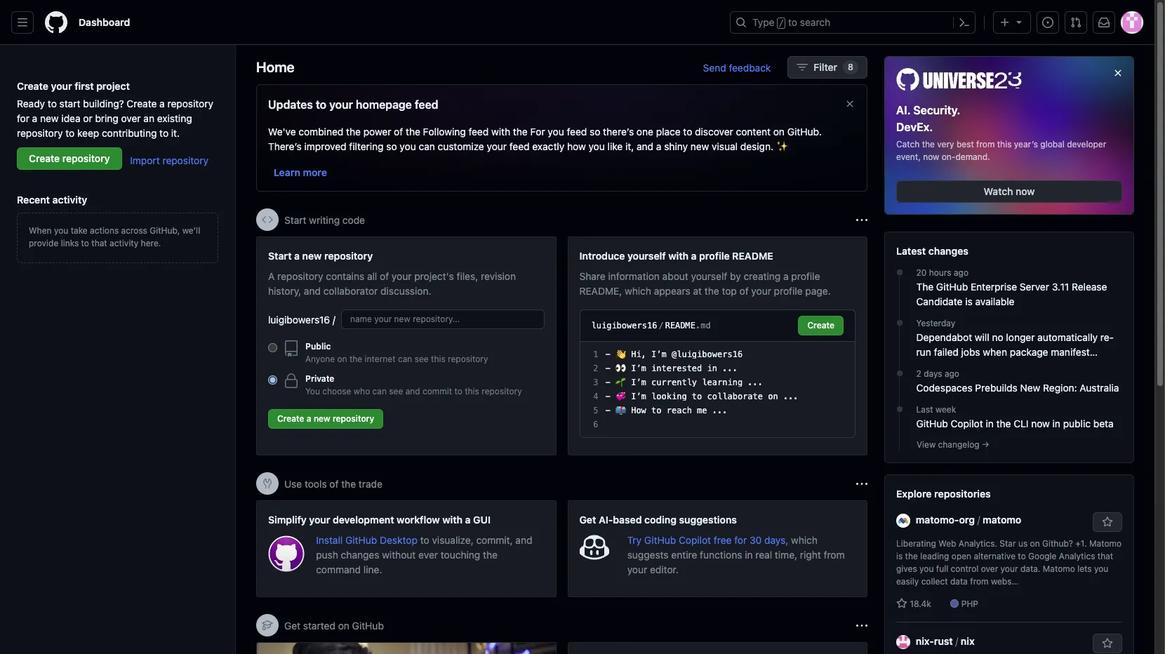Task type: describe. For each thing, give the bounding box(es) containing it.
the inside last week github copilot in the cli now in public beta
[[997, 417, 1011, 429]]

github inside simplify your development workflow with a gui element
[[345, 534, 377, 546]]

explore repositories
[[897, 488, 991, 500]]

existing
[[157, 112, 192, 124]]

public anyone on the internet can see this repository
[[305, 341, 488, 364]]

5 - from the top
[[606, 406, 611, 416]]

google
[[1029, 551, 1057, 561]]

a up existing
[[160, 98, 165, 110]]

region:
[[1043, 382, 1078, 394]]

create repository
[[29, 152, 110, 164]]

4 - from the top
[[606, 392, 611, 402]]

2 - from the top
[[606, 364, 611, 374]]

place
[[656, 126, 681, 138]]

simplify
[[268, 514, 307, 526]]

full
[[937, 564, 949, 574]]

to inside private you choose who can see and commit to this repository
[[455, 386, 463, 397]]

what is github? element
[[256, 642, 556, 654]]

explore element
[[885, 56, 1135, 654]]

filter image
[[797, 62, 808, 73]]

can inside we've combined the power of the following feed with the for you feed so there's one place to discover content on github. there's improved filtering so you can customize your feed exactly how you like it, and a shiny new visual design. ✨
[[419, 140, 435, 152]]

a down ready
[[32, 112, 37, 124]]

on inside we've combined the power of the following feed with the for you feed so there's one place to discover content on github. there's improved filtering so you can customize your feed exactly how you like it, and a shiny new visual design. ✨
[[774, 126, 785, 138]]

30
[[750, 534, 762, 546]]

view
[[917, 439, 936, 450]]

repository up the contains
[[324, 250, 373, 262]]

i'm down hi,
[[631, 364, 647, 374]]

here.
[[141, 238, 161, 249]]

1 vertical spatial so
[[386, 140, 397, 152]]

exactly
[[532, 140, 565, 152]]

to up combined
[[316, 98, 327, 111]]

import repository link
[[130, 154, 209, 166]]

dashboard link
[[73, 11, 136, 34]]

in up →
[[986, 417, 994, 429]]

over inside create your first project ready to start building? create a repository for a new idea or bring over an existing repository to keep contributing to it.
[[121, 112, 141, 124]]

easily
[[897, 576, 919, 587]]

the inside 'to visualize, commit, and push changes without ever touching the command line.'
[[483, 549, 498, 561]]

hi,
[[631, 350, 647, 359]]

you up exactly
[[548, 126, 564, 138]]

1
[[594, 350, 599, 359]]

use tools of the trade
[[284, 478, 383, 490]]

this inside public anyone on the internet can see this repository
[[431, 354, 446, 364]]

send feedback link
[[703, 60, 771, 75]]

yourself inside share information about yourself by creating a profile readme, which appears at the top of your profile page.
[[691, 270, 728, 282]]

explore repositories navigation
[[885, 474, 1135, 654]]

learn more link
[[274, 166, 327, 178]]

Repository name text field
[[341, 310, 545, 329]]

private you choose who can see and commit to this repository
[[305, 374, 522, 397]]

ai. security. devex. catch the very best from this year's global developer event, now on-demand.
[[897, 104, 1107, 162]]

php
[[962, 599, 979, 609]]

copilot inside get ai-based coding suggestions element
[[679, 534, 711, 546]]

who
[[354, 386, 370, 397]]

share information about yourself by creating a profile readme, which appears at the top of your profile page.
[[580, 270, 831, 297]]

create for create a new repository
[[277, 414, 304, 424]]

why am i seeing this? image for start writing code
[[857, 215, 868, 226]]

create for create your first project ready to start building? create a repository for a new idea or bring over an existing repository to keep contributing to it.
[[17, 80, 48, 92]]

/ left nix
[[956, 635, 959, 647]]

your inside we've combined the power of the following feed with the for you feed so there's one place to discover content on github. there's improved filtering so you can customize your feed exactly how you like it, and a shiny new visual design. ✨
[[487, 140, 507, 152]]

available
[[976, 295, 1015, 307]]

which inside the which suggests entire functions in real time, right from your editor.
[[791, 534, 818, 546]]

@matomo-org profile image
[[897, 514, 911, 528]]

we've
[[268, 126, 296, 138]]

ago for github
[[954, 267, 969, 278]]

dot fill image for codespaces prebuilds new region: australia
[[894, 368, 905, 379]]

repo image
[[283, 341, 300, 357]]

you left like
[[589, 140, 605, 152]]

a inside button
[[307, 414, 312, 424]]

links
[[61, 238, 79, 249]]

ago for prebuilds
[[945, 368, 960, 379]]

see inside public anyone on the internet can see this repository
[[415, 354, 429, 364]]

repository inside public anyone on the internet can see this repository
[[448, 354, 488, 364]]

i'm up how
[[631, 392, 647, 402]]

ready
[[17, 98, 45, 110]]

search
[[800, 16, 831, 28]]

is inside 'liberating web analytics. star us on github? +1. matomo is the leading open alternative to google analytics that gives you full control over your data. matomo lets you easily collect data from webs…'
[[897, 551, 903, 561]]

repositories
[[935, 488, 991, 500]]

1 - from the top
[[606, 350, 611, 359]]

recent
[[17, 194, 50, 206]]

matomo-
[[916, 514, 959, 526]]

from inside ai. security. devex. catch the very best from this year's global developer event, now on-demand.
[[977, 139, 995, 149]]

web
[[939, 538, 957, 549]]

on inside 1 - 👋 hi, i'm @luigibowers16 2 - 👀 i'm interested in ... 3 - 🌱 i'm currently learning ... 4 - 💞️ i'm looking to collaborate on ... 5 - 📫 how to reach me ... 6
[[768, 392, 778, 402]]

that inside when you take actions across github, we'll provide links to that activity here.
[[91, 238, 107, 249]]

interested
[[652, 364, 702, 374]]

in left "public"
[[1053, 417, 1061, 429]]

import
[[130, 154, 160, 166]]

event,
[[897, 151, 921, 162]]

github inside the 20 hours ago the github enterprise server 3.11 release candidate is available
[[937, 281, 968, 292]]

the inside public anyone on the internet can see this repository
[[350, 354, 362, 364]]

2 vertical spatial profile
[[774, 285, 803, 297]]

matomo-org / matomo
[[916, 514, 1022, 526]]

this inside ai. security. devex. catch the very best from this year's global developer event, now on-demand.
[[998, 139, 1012, 149]]

we've combined the power of the following feed with the for you feed so there's one place to discover content on github. there's improved filtering so you can customize your feed exactly how you like it, and a shiny new visual design. ✨
[[268, 126, 822, 152]]

share
[[580, 270, 606, 282]]

your inside share information about yourself by creating a profile readme, which appears at the top of your profile page.
[[752, 285, 772, 297]]

to visualize, commit, and push changes without ever touching the command line.
[[316, 534, 533, 576]]

you inside when you take actions across github, we'll provide links to that activity here.
[[54, 225, 68, 236]]

public
[[305, 341, 331, 352]]

more
[[303, 166, 327, 178]]

code image
[[262, 214, 273, 225]]

on right "started"
[[338, 620, 350, 632]]

🌱
[[616, 378, 626, 388]]

start for start a new repository
[[268, 250, 292, 262]]

your up install
[[309, 514, 330, 526]]

recent activity
[[17, 194, 87, 206]]

introduce yourself with a profile readme element
[[568, 237, 868, 456]]

command palette image
[[959, 17, 970, 28]]

can inside private you choose who can see and commit to this repository
[[373, 386, 387, 397]]

a up share information about yourself by creating a profile readme, which appears at the top of your profile page.
[[691, 250, 697, 262]]

a
[[268, 270, 275, 282]]

repository down ready
[[17, 127, 63, 139]]

luigibowers16 for luigibowers16 / readme .md
[[592, 321, 658, 331]]

dot fill image for dependabot will no longer automatically re- run failed jobs when package manifest changes
[[894, 317, 905, 328]]

repository up existing
[[167, 98, 213, 110]]

devex.
[[897, 120, 933, 133]]

repository down it.
[[163, 154, 209, 166]]

+1.
[[1076, 538, 1087, 549]]

2 inside the 2 days ago codespaces prebuilds new region: australia
[[917, 368, 922, 379]]

currently
[[652, 378, 697, 388]]

why am i seeing this? image for get started on github
[[857, 620, 868, 632]]

new inside create your first project ready to start building? create a repository for a new idea or bring over an existing repository to keep contributing to it.
[[40, 112, 59, 124]]

1 vertical spatial matomo
[[1043, 564, 1076, 574]]

contributing
[[102, 127, 157, 139]]

to inside we've combined the power of the following feed with the for you feed so there's one place to discover content on github. there's improved filtering so you can customize your feed exactly how you like it, and a shiny new visual design. ✨
[[683, 126, 693, 138]]

of inside a repository contains all of your project's files, revision history, and collaborator discussion.
[[380, 270, 389, 282]]

like
[[608, 140, 623, 152]]

copilot inside last week github copilot in the cli now in public beta
[[951, 417, 983, 429]]

provide
[[29, 238, 58, 249]]

new down writing
[[302, 250, 322, 262]]

your up combined
[[329, 98, 353, 111]]

create your first project ready to start building? create a repository for a new idea or bring over an existing repository to keep contributing to it.
[[17, 80, 213, 139]]

content
[[736, 126, 771, 138]]

suggestions
[[679, 514, 737, 526]]

codespaces prebuilds new region: australia link
[[917, 380, 1123, 395]]

universe23 image
[[897, 68, 1022, 90]]

which suggests entire functions in real time, right from your editor.
[[628, 534, 845, 576]]

👀
[[616, 364, 626, 374]]

to up me
[[692, 392, 702, 402]]

the left trade on the bottom of page
[[341, 478, 356, 490]]

star this repository image
[[1102, 638, 1114, 649]]

/ for type / to search
[[779, 18, 784, 28]]

github inside get ai-based coding suggestions element
[[645, 534, 676, 546]]

📫
[[616, 406, 626, 416]]

at
[[693, 285, 702, 297]]

you up collect
[[920, 564, 934, 574]]

feed up how
[[567, 126, 587, 138]]

create up an
[[127, 98, 157, 110]]

feed up following
[[415, 98, 439, 111]]

commit
[[423, 386, 452, 397]]

command
[[316, 564, 361, 576]]

to inside 'to visualize, commit, and push changes without ever touching the command line.'
[[420, 534, 429, 546]]

github desktop image
[[268, 536, 305, 572]]

what is github? image
[[257, 643, 556, 654]]

your inside create your first project ready to start building? create a repository for a new idea or bring over an existing repository to keep contributing to it.
[[51, 80, 72, 92]]

latest
[[897, 245, 926, 257]]

a repository contains all of your project's files, revision history, and collaborator discussion.
[[268, 270, 516, 297]]

you right filtering
[[400, 140, 416, 152]]

best
[[957, 139, 974, 149]]

server
[[1020, 281, 1050, 292]]

when you take actions across github, we'll provide links to that activity here.
[[29, 225, 200, 249]]

github up what is github? "element"
[[352, 620, 384, 632]]

visual
[[712, 140, 738, 152]]

changelog
[[938, 439, 980, 450]]

idea
[[61, 112, 80, 124]]

0 vertical spatial profile
[[699, 250, 730, 262]]

star this repository image
[[1102, 516, 1114, 528]]

bring
[[95, 112, 119, 124]]

for inside create your first project ready to start building? create a repository for a new idea or bring over an existing repository to keep contributing to it.
[[17, 112, 29, 124]]

try github copilot free for 30 days,
[[628, 534, 791, 546]]

close image
[[1113, 67, 1124, 79]]

to left search in the right of the page
[[789, 16, 798, 28]]

the
[[917, 281, 934, 292]]

the left for
[[513, 126, 528, 138]]

the inside 'liberating web analytics. star us on github? +1. matomo is the leading open alternative to google analytics that gives you full control over your data. matomo lets you easily collect data from webs…'
[[905, 551, 918, 561]]

dot fill image
[[894, 403, 905, 415]]

choose
[[323, 386, 351, 397]]

about
[[663, 270, 689, 282]]

all
[[367, 270, 377, 282]]

you right lets
[[1095, 564, 1109, 574]]

to left it.
[[159, 127, 169, 139]]

and inside private you choose who can see and commit to this repository
[[406, 386, 420, 397]]

3
[[594, 378, 599, 388]]

to down idea
[[65, 127, 75, 139]]

line.
[[364, 564, 382, 576]]

lock image
[[283, 373, 300, 390]]

@nix-rust profile image
[[897, 635, 911, 649]]

18.4k
[[908, 599, 932, 609]]

of inside share information about yourself by creating a profile readme, which appears at the top of your profile page.
[[740, 285, 749, 297]]

0 horizontal spatial readme
[[665, 321, 696, 331]]

that inside 'liberating web analytics. star us on github? +1. matomo is the leading open alternative to google analytics that gives you full control over your data. matomo lets you easily collect data from webs…'
[[1098, 551, 1114, 561]]

trade
[[359, 478, 383, 490]]

to right how
[[652, 406, 662, 416]]

dependabot will no longer automatically re- run failed jobs when package manifest changes link
[[917, 330, 1123, 373]]

get for get ai-based coding suggestions
[[580, 514, 596, 526]]

shiny
[[664, 140, 688, 152]]



Task type: vqa. For each thing, say whether or not it's contained in the screenshot.


Task type: locate. For each thing, give the bounding box(es) containing it.
notifications image
[[1099, 17, 1110, 28]]

1 horizontal spatial is
[[966, 295, 973, 307]]

can down following
[[419, 140, 435, 152]]

luigibowers16 for luigibowers16 /
[[268, 314, 330, 325]]

home
[[256, 59, 295, 75]]

/ for luigibowers16 / readme .md
[[659, 321, 664, 331]]

0 horizontal spatial for
[[17, 112, 29, 124]]

reach
[[667, 406, 692, 416]]

2 vertical spatial from
[[971, 576, 989, 587]]

x image
[[845, 98, 856, 110]]

create a new repository button
[[268, 409, 384, 429]]

2 dot fill image from the top
[[894, 317, 905, 328]]

/ inside "introduce yourself with a profile readme" element
[[659, 321, 664, 331]]

see inside private you choose who can see and commit to this repository
[[389, 386, 403, 397]]

new inside we've combined the power of the following feed with the for you feed so there's one place to discover content on github. there's improved filtering so you can customize your feed exactly how you like it, and a shiny new visual design. ✨
[[691, 140, 709, 152]]

without
[[382, 549, 416, 561]]

that down actions
[[91, 238, 107, 249]]

1 horizontal spatial with
[[492, 126, 510, 138]]

the down 'commit,'
[[483, 549, 498, 561]]

is inside the 20 hours ago the github enterprise server 3.11 release candidate is available
[[966, 295, 973, 307]]

0 vertical spatial start
[[284, 214, 307, 226]]

from inside the which suggests entire functions in real time, right from your editor.
[[824, 549, 845, 561]]

a left the gui
[[465, 514, 471, 526]]

this inside private you choose who can see and commit to this repository
[[465, 386, 479, 397]]

days,
[[765, 534, 789, 546]]

filtering
[[349, 140, 384, 152]]

star image
[[897, 598, 908, 609]]

commit,
[[476, 534, 513, 546]]

1 vertical spatial from
[[824, 549, 845, 561]]

1 vertical spatial see
[[389, 386, 403, 397]]

luigibowers16 inside "introduce yourself with a profile readme" element
[[592, 321, 658, 331]]

1 horizontal spatial so
[[590, 126, 601, 138]]

2 vertical spatial can
[[373, 386, 387, 397]]

start writing code
[[284, 214, 365, 226]]

0 horizontal spatial luigibowers16
[[268, 314, 330, 325]]

- right the 5
[[606, 406, 611, 416]]

0 horizontal spatial so
[[386, 140, 397, 152]]

0 vertical spatial now
[[923, 151, 940, 162]]

on right "collaborate"
[[768, 392, 778, 402]]

- right 4
[[606, 392, 611, 402]]

catch
[[897, 139, 920, 149]]

0 horizontal spatial with
[[443, 514, 463, 526]]

org
[[959, 514, 975, 526]]

homepage image
[[45, 11, 67, 34]]

activity up take
[[52, 194, 87, 206]]

1 vertical spatial now
[[1016, 185, 1035, 197]]

0 vertical spatial ago
[[954, 267, 969, 278]]

1 vertical spatial for
[[735, 534, 747, 546]]

how
[[631, 406, 647, 416]]

- right 3
[[606, 378, 611, 388]]

github down development
[[345, 534, 377, 546]]

activity inside when you take actions across github, we'll provide links to that activity here.
[[110, 238, 138, 249]]

repository inside private you choose who can see and commit to this repository
[[482, 386, 522, 397]]

your inside a repository contains all of your project's files, revision history, and collaborator discussion.
[[392, 270, 412, 282]]

0 horizontal spatial that
[[91, 238, 107, 249]]

/ right org
[[978, 514, 981, 526]]

readme up creating
[[732, 250, 774, 262]]

0 vertical spatial can
[[419, 140, 435, 152]]

one
[[637, 126, 654, 138]]

0 vertical spatial is
[[966, 295, 973, 307]]

create repository link
[[17, 147, 122, 170]]

from down control
[[971, 576, 989, 587]]

can inside public anyone on the internet can see this repository
[[398, 354, 412, 364]]

1 vertical spatial why am i seeing this? image
[[857, 620, 868, 632]]

now inside last week github copilot in the cli now in public beta
[[1032, 417, 1050, 429]]

None submit
[[799, 316, 844, 336]]

start for start writing code
[[284, 214, 307, 226]]

start
[[59, 98, 80, 110]]

0 vertical spatial changes
[[929, 245, 969, 257]]

the github enterprise server 3.11 release candidate is available link
[[917, 279, 1123, 309]]

0 horizontal spatial yourself
[[628, 250, 666, 262]]

so left "there's"
[[590, 126, 601, 138]]

for inside get ai-based coding suggestions element
[[735, 534, 747, 546]]

create inside button
[[277, 414, 304, 424]]

0 horizontal spatial see
[[389, 386, 403, 397]]

to up shiny
[[683, 126, 693, 138]]

20 hours ago the github enterprise server 3.11 release candidate is available
[[917, 267, 1108, 307]]

failed
[[934, 346, 959, 358]]

us
[[1019, 538, 1028, 549]]

the right at
[[705, 285, 719, 297]]

repository down who
[[333, 414, 374, 424]]

liberating
[[897, 538, 937, 549]]

0 vertical spatial which
[[625, 285, 652, 297]]

a down you
[[307, 414, 312, 424]]

see right who
[[389, 386, 403, 397]]

creating
[[744, 270, 781, 282]]

why am i seeing this? image
[[857, 215, 868, 226], [857, 620, 868, 632]]

1 vertical spatial over
[[981, 564, 999, 574]]

ago right hours
[[954, 267, 969, 278]]

1 vertical spatial that
[[1098, 551, 1114, 561]]

0 vertical spatial matomo
[[1090, 538, 1122, 549]]

start right the code icon
[[284, 214, 307, 226]]

from inside 'liberating web analytics. star us on github? +1. matomo is the leading open alternative to google analytics that gives you full control over your data. matomo lets you easily collect data from webs…'
[[971, 576, 989, 587]]

new down discover
[[691, 140, 709, 152]]

github.
[[788, 126, 822, 138]]

1 vertical spatial ago
[[945, 368, 960, 379]]

6
[[594, 420, 599, 430]]

i'm
[[652, 350, 667, 359], [631, 364, 647, 374], [631, 378, 647, 388], [631, 392, 647, 402]]

1 vertical spatial readme
[[665, 321, 696, 331]]

try the github flow element
[[568, 642, 868, 654]]

1 horizontal spatial 2
[[917, 368, 922, 379]]

keep
[[77, 127, 99, 139]]

to down us
[[1018, 551, 1026, 561]]

security.
[[914, 104, 961, 116]]

design.
[[741, 140, 774, 152]]

0 horizontal spatial over
[[121, 112, 141, 124]]

repository inside button
[[333, 414, 374, 424]]

can right the internet
[[398, 354, 412, 364]]

the up filtering
[[346, 126, 361, 138]]

2 vertical spatial dot fill image
[[894, 368, 905, 379]]

1 vertical spatial yourself
[[691, 270, 728, 282]]

git pull request image
[[1071, 17, 1082, 28]]

/ for luigibowers16 /
[[333, 314, 336, 325]]

profile
[[699, 250, 730, 262], [792, 270, 820, 282], [774, 285, 803, 297]]

2 horizontal spatial can
[[419, 140, 435, 152]]

0 horizontal spatial get
[[284, 620, 301, 632]]

to left start
[[48, 98, 57, 110]]

simplify your development workflow with a gui element
[[256, 501, 556, 598]]

github down hours
[[937, 281, 968, 292]]

in inside 1 - 👋 hi, i'm @luigibowers16 2 - 👀 i'm interested in ... 3 - 🌱 i'm currently learning ... 4 - 💞️ i'm looking to collaborate on ... 5 - 📫 how to reach me ... 6
[[707, 364, 718, 374]]

1 dot fill image from the top
[[894, 267, 905, 278]]

for left 30
[[735, 534, 747, 546]]

1 horizontal spatial yourself
[[691, 270, 728, 282]]

0 vertical spatial this
[[998, 139, 1012, 149]]

3 - from the top
[[606, 378, 611, 388]]

2 inside 1 - 👋 hi, i'm @luigibowers16 2 - 👀 i'm interested in ... 3 - 🌱 i'm currently learning ... 4 - 💞️ i'm looking to collaborate on ... 5 - 📫 how to reach me ... 6
[[594, 364, 599, 374]]

1 vertical spatial activity
[[110, 238, 138, 249]]

github inside last week github copilot in the cli now in public beta
[[917, 417, 948, 429]]

0 horizontal spatial which
[[625, 285, 652, 297]]

to down take
[[81, 238, 89, 249]]

1 horizontal spatial matomo
[[1090, 538, 1122, 549]]

2 why am i seeing this? image from the top
[[857, 620, 868, 632]]

changes inside yesterday dependabot will no longer automatically re- run failed jobs when package manifest changes
[[917, 361, 955, 373]]

dot fill image for the github enterprise server 3.11 release candidate is available
[[894, 267, 905, 278]]

and left commit
[[406, 386, 420, 397]]

1 vertical spatial profile
[[792, 270, 820, 282]]

-
[[606, 350, 611, 359], [606, 364, 611, 374], [606, 378, 611, 388], [606, 392, 611, 402], [606, 406, 611, 416]]

of right all
[[380, 270, 389, 282]]

new
[[1021, 382, 1041, 394]]

1 horizontal spatial get
[[580, 514, 596, 526]]

triangle down image
[[1014, 16, 1025, 27]]

coding
[[645, 514, 677, 526]]

tools image
[[262, 478, 273, 489]]

None radio
[[268, 343, 277, 352]]

is up gives
[[897, 551, 903, 561]]

0 horizontal spatial 2
[[594, 364, 599, 374]]

matomo down google
[[1043, 564, 1076, 574]]

1 horizontal spatial can
[[398, 354, 412, 364]]

new
[[40, 112, 59, 124], [691, 140, 709, 152], [302, 250, 322, 262], [314, 414, 330, 424]]

20
[[917, 267, 927, 278]]

repository inside a repository contains all of your project's files, revision history, and collaborator discussion.
[[277, 270, 323, 282]]

repository up history,
[[277, 270, 323, 282]]

changes down failed
[[917, 361, 955, 373]]

luigibowers16 up repo icon
[[268, 314, 330, 325]]

your inside the which suggests entire functions in real time, right from your editor.
[[628, 564, 648, 576]]

latest changes
[[897, 245, 969, 257]]

changes inside 'to visualize, commit, and push changes without ever touching the command line.'
[[341, 549, 379, 561]]

now inside ai. security. devex. catch the very best from this year's global developer event, now on-demand.
[[923, 151, 940, 162]]

get left ai-
[[580, 514, 596, 526]]

2 horizontal spatial with
[[669, 250, 689, 262]]

5
[[594, 406, 599, 416]]

to inside when you take actions across github, we'll provide links to that activity here.
[[81, 238, 89, 249]]

a inside we've combined the power of the following feed with the for you feed so there's one place to discover content on github. there's improved filtering so you can customize your feed exactly how you like it, and a shiny new visual design. ✨
[[656, 140, 662, 152]]

free
[[714, 534, 732, 546]]

0 horizontal spatial this
[[431, 354, 446, 364]]

... right me
[[713, 406, 728, 416]]

when
[[983, 346, 1008, 358]]

i'm right 🌱
[[631, 378, 647, 388]]

1 vertical spatial dot fill image
[[894, 317, 905, 328]]

functions
[[700, 549, 742, 561]]

and inside we've combined the power of the following feed with the for you feed so there's one place to discover content on github. there's improved filtering so you can customize your feed exactly how you like it, and a shiny new visual design. ✨
[[637, 140, 654, 152]]

a left shiny
[[656, 140, 662, 152]]

create up ready
[[17, 80, 48, 92]]

2 up 3
[[594, 364, 599, 374]]

of right tools
[[330, 478, 339, 490]]

feed up customize
[[469, 126, 489, 138]]

3 dot fill image from the top
[[894, 368, 905, 379]]

... right "collaborate"
[[784, 392, 799, 402]]

the left the internet
[[350, 354, 362, 364]]

which up right
[[791, 534, 818, 546]]

2 vertical spatial changes
[[341, 549, 379, 561]]

how
[[567, 140, 586, 152]]

matomo
[[983, 514, 1022, 526]]

webs…
[[991, 576, 1019, 587]]

2 vertical spatial with
[[443, 514, 463, 526]]

create
[[17, 80, 48, 92], [127, 98, 157, 110], [29, 152, 60, 164], [277, 414, 304, 424]]

this left year's
[[998, 139, 1012, 149]]

issue opened image
[[1043, 17, 1054, 28]]

on inside 'liberating web analytics. star us on github? +1. matomo is the leading open alternative to google analytics that gives you full control over your data. matomo lets you easily collect data from webs…'
[[1030, 538, 1040, 549]]

2 vertical spatial this
[[465, 386, 479, 397]]

new left idea
[[40, 112, 59, 124]]

0 vertical spatial why am i seeing this? image
[[857, 215, 868, 226]]

feedback
[[729, 61, 771, 73]]

nix-
[[916, 635, 934, 647]]

or
[[83, 112, 92, 124]]

alternative
[[974, 551, 1016, 561]]

try
[[628, 534, 642, 546]]

1 horizontal spatial readme
[[732, 250, 774, 262]]

the inside share information about yourself by creating a profile readme, which appears at the top of your profile page.
[[705, 285, 719, 297]]

introduce yourself with a profile readme
[[580, 250, 774, 262]]

1 vertical spatial is
[[897, 551, 903, 561]]

0 horizontal spatial can
[[373, 386, 387, 397]]

0 vertical spatial from
[[977, 139, 995, 149]]

now right watch
[[1016, 185, 1035, 197]]

start up a
[[268, 250, 292, 262]]

None radio
[[268, 376, 277, 385]]

why am i seeing this? image
[[857, 479, 868, 490]]

0 vertical spatial for
[[17, 112, 29, 124]]

/ inside type / to search
[[779, 18, 784, 28]]

dot fill image left the days
[[894, 368, 905, 379]]

0 vertical spatial readme
[[732, 250, 774, 262]]

and inside a repository contains all of your project's files, revision history, and collaborator discussion.
[[304, 285, 321, 297]]

1 horizontal spatial luigibowers16
[[592, 321, 658, 331]]

create for create repository
[[29, 152, 60, 164]]

0 vertical spatial see
[[415, 354, 429, 364]]

github,
[[150, 225, 180, 236]]

ago inside the 2 days ago codespaces prebuilds new region: australia
[[945, 368, 960, 379]]

collaborator
[[324, 285, 378, 297]]

from right right
[[824, 549, 845, 561]]

over inside 'liberating web analytics. star us on github? +1. matomo is the leading open alternative to google analytics that gives you full control over your data. matomo lets you easily collect data from webs…'
[[981, 564, 999, 574]]

in down @luigibowers16
[[707, 364, 718, 374]]

which inside share information about yourself by creating a profile readme, which appears at the top of your profile page.
[[625, 285, 652, 297]]

watch
[[984, 185, 1014, 197]]

1 horizontal spatial activity
[[110, 238, 138, 249]]

a up history,
[[294, 250, 300, 262]]

your
[[51, 80, 72, 92], [329, 98, 353, 111], [487, 140, 507, 152], [392, 270, 412, 282], [752, 285, 772, 297], [309, 514, 330, 526], [1001, 564, 1018, 574], [628, 564, 648, 576]]

you
[[548, 126, 564, 138], [400, 140, 416, 152], [589, 140, 605, 152], [54, 225, 68, 236], [920, 564, 934, 574], [1095, 564, 1109, 574]]

of inside we've combined the power of the following feed with the for you feed so there's one place to discover content on github. there's improved filtering so you can customize your feed exactly how you like it, and a shiny new visual design. ✨
[[394, 126, 403, 138]]

get
[[580, 514, 596, 526], [284, 620, 301, 632]]

1 horizontal spatial that
[[1098, 551, 1114, 561]]

copilot
[[951, 417, 983, 429], [679, 534, 711, 546]]

profile left page.
[[774, 285, 803, 297]]

lets
[[1078, 564, 1092, 574]]

with inside we've combined the power of the following feed with the for you feed so there's one place to discover content on github. there's improved filtering so you can customize your feed exactly how you like it, and a shiny new visual design. ✨
[[492, 126, 510, 138]]

discussion.
[[381, 285, 431, 297]]

luigibowers16 inside create a new repository element
[[268, 314, 330, 325]]

0 vertical spatial with
[[492, 126, 510, 138]]

building?
[[83, 98, 124, 110]]

from up demand.
[[977, 139, 995, 149]]

a right creating
[[784, 270, 789, 282]]

- left the 👀
[[606, 364, 611, 374]]

luigibowers16 up 👋
[[592, 321, 658, 331]]

/
[[779, 18, 784, 28], [333, 314, 336, 325], [659, 321, 664, 331], [978, 514, 981, 526], [956, 635, 959, 647]]

0 horizontal spatial copilot
[[679, 534, 711, 546]]

ago inside the 20 hours ago the github enterprise server 3.11 release candidate is available
[[954, 267, 969, 278]]

create a new repository element
[[268, 249, 545, 435]]

0 vertical spatial copilot
[[951, 417, 983, 429]]

your up discussion.
[[392, 270, 412, 282]]

start inside create a new repository element
[[268, 250, 292, 262]]

2 vertical spatial now
[[1032, 417, 1050, 429]]

1 - 👋 hi, i'm @luigibowers16 2 - 👀 i'm interested in ... 3 - 🌱 i'm currently learning ... 4 - 💞️ i'm looking to collaborate on ... 5 - 📫 how to reach me ... 6
[[594, 350, 799, 430]]

new inside button
[[314, 414, 330, 424]]

- right the 1
[[606, 350, 611, 359]]

github down last
[[917, 417, 948, 429]]

the left following
[[406, 126, 421, 138]]

create up the recent activity
[[29, 152, 60, 164]]

on inside public anyone on the internet can see this repository
[[337, 354, 347, 364]]

collect
[[922, 576, 948, 587]]

1 vertical spatial copilot
[[679, 534, 711, 546]]

get ai-based coding suggestions
[[580, 514, 737, 526]]

feed left exactly
[[510, 140, 530, 152]]

contains
[[326, 270, 365, 282]]

0 vertical spatial so
[[590, 126, 601, 138]]

github copilot in the cli now in public beta link
[[917, 416, 1123, 431]]

1 horizontal spatial see
[[415, 354, 429, 364]]

i'm right hi,
[[652, 350, 667, 359]]

1 vertical spatial get
[[284, 620, 301, 632]]

1 why am i seeing this? image from the top
[[857, 215, 868, 226]]

use
[[284, 478, 302, 490]]

none submit inside "introduce yourself with a profile readme" element
[[799, 316, 844, 336]]

0 horizontal spatial matomo
[[1043, 564, 1076, 574]]

liberating web analytics. star us on github? +1. matomo is the leading open alternative to google analytics that gives you full control over your data. matomo lets you easily collect data from webs…
[[897, 538, 1122, 587]]

is left available
[[966, 295, 973, 307]]

1 horizontal spatial for
[[735, 534, 747, 546]]

learn
[[274, 166, 300, 178]]

data.
[[1021, 564, 1041, 574]]

from
[[977, 139, 995, 149], [824, 549, 845, 561], [971, 576, 989, 587]]

0 vertical spatial dot fill image
[[894, 267, 905, 278]]

0 vertical spatial over
[[121, 112, 141, 124]]

1 vertical spatial with
[[669, 250, 689, 262]]

0 vertical spatial yourself
[[628, 250, 666, 262]]

1 horizontal spatial which
[[791, 534, 818, 546]]

on-
[[942, 151, 956, 162]]

0 horizontal spatial activity
[[52, 194, 87, 206]]

your up start
[[51, 80, 72, 92]]

1 vertical spatial can
[[398, 354, 412, 364]]

✨
[[776, 140, 789, 152]]

over up "contributing"
[[121, 112, 141, 124]]

this right commit
[[465, 386, 479, 397]]

0 horizontal spatial is
[[897, 551, 903, 561]]

and down one
[[637, 140, 654, 152]]

jobs
[[962, 346, 981, 358]]

with left for
[[492, 126, 510, 138]]

the
[[346, 126, 361, 138], [406, 126, 421, 138], [513, 126, 528, 138], [922, 139, 935, 149], [705, 285, 719, 297], [350, 354, 362, 364], [997, 417, 1011, 429], [341, 478, 356, 490], [483, 549, 498, 561], [905, 551, 918, 561]]

to right commit
[[455, 386, 463, 397]]

plus image
[[1000, 17, 1011, 28]]

and inside 'to visualize, commit, and push changes without ever touching the command line.'
[[516, 534, 533, 546]]

release
[[1072, 281, 1108, 292]]

profile up page.
[[792, 270, 820, 282]]

get ai-based coding suggestions element
[[568, 501, 868, 598]]

the left cli
[[997, 417, 1011, 429]]

create down lock icon
[[277, 414, 304, 424]]

start
[[284, 214, 307, 226], [268, 250, 292, 262]]

to inside 'liberating web analytics. star us on github? +1. matomo is the leading open alternative to google analytics that gives you full control over your data. matomo lets you easily collect data from webs…'
[[1018, 551, 1026, 561]]

get for get started on github
[[284, 620, 301, 632]]

2 horizontal spatial this
[[998, 139, 1012, 149]]

0 vertical spatial activity
[[52, 194, 87, 206]]

none radio inside create a new repository element
[[268, 376, 277, 385]]

repository down keep
[[62, 152, 110, 164]]

... up learning
[[723, 364, 738, 374]]

your inside 'liberating web analytics. star us on github? +1. matomo is the leading open alternative to google analytics that gives you full control over your data. matomo lets you easily collect data from webs…'
[[1001, 564, 1018, 574]]

the inside ai. security. devex. catch the very best from this year's global developer event, now on-demand.
[[922, 139, 935, 149]]

in
[[707, 364, 718, 374], [986, 417, 994, 429], [1053, 417, 1061, 429], [745, 549, 753, 561]]

project's
[[414, 270, 454, 282]]

1 vertical spatial start
[[268, 250, 292, 262]]

by
[[730, 270, 741, 282]]

1 horizontal spatial copilot
[[951, 417, 983, 429]]

none radio inside create a new repository element
[[268, 343, 277, 352]]

a inside share information about yourself by creating a profile readme, which appears at the top of your profile page.
[[784, 270, 789, 282]]

repository
[[167, 98, 213, 110], [17, 127, 63, 139], [62, 152, 110, 164], [163, 154, 209, 166], [324, 250, 373, 262], [277, 270, 323, 282], [448, 354, 488, 364], [482, 386, 522, 397], [333, 414, 374, 424]]

0 vertical spatial get
[[580, 514, 596, 526]]

2 left the days
[[917, 368, 922, 379]]

the left very at the top right of page
[[922, 139, 935, 149]]

ai-
[[599, 514, 613, 526]]

1 horizontal spatial over
[[981, 564, 999, 574]]

last
[[917, 404, 934, 415]]

0 vertical spatial that
[[91, 238, 107, 249]]

mortar board image
[[262, 620, 273, 631]]

the down liberating
[[905, 551, 918, 561]]

looking
[[652, 392, 687, 402]]

1 vertical spatial this
[[431, 354, 446, 364]]

1 vertical spatial which
[[791, 534, 818, 546]]

type
[[753, 16, 775, 28]]

/ inside create a new repository element
[[333, 314, 336, 325]]

and right 'commit,'
[[516, 534, 533, 546]]

readme,
[[580, 285, 622, 297]]

time,
[[775, 549, 798, 561]]

collaborate
[[707, 392, 763, 402]]

in inside the which suggests entire functions in real time, right from your editor.
[[745, 549, 753, 561]]

... up "collaborate"
[[748, 378, 763, 388]]

yourself up at
[[691, 270, 728, 282]]

1 horizontal spatial this
[[465, 386, 479, 397]]

dot fill image
[[894, 267, 905, 278], [894, 317, 905, 328], [894, 368, 905, 379]]

dot fill image left the yesterday
[[894, 317, 905, 328]]

1 vertical spatial changes
[[917, 361, 955, 373]]

first
[[75, 80, 94, 92]]

your right customize
[[487, 140, 507, 152]]



